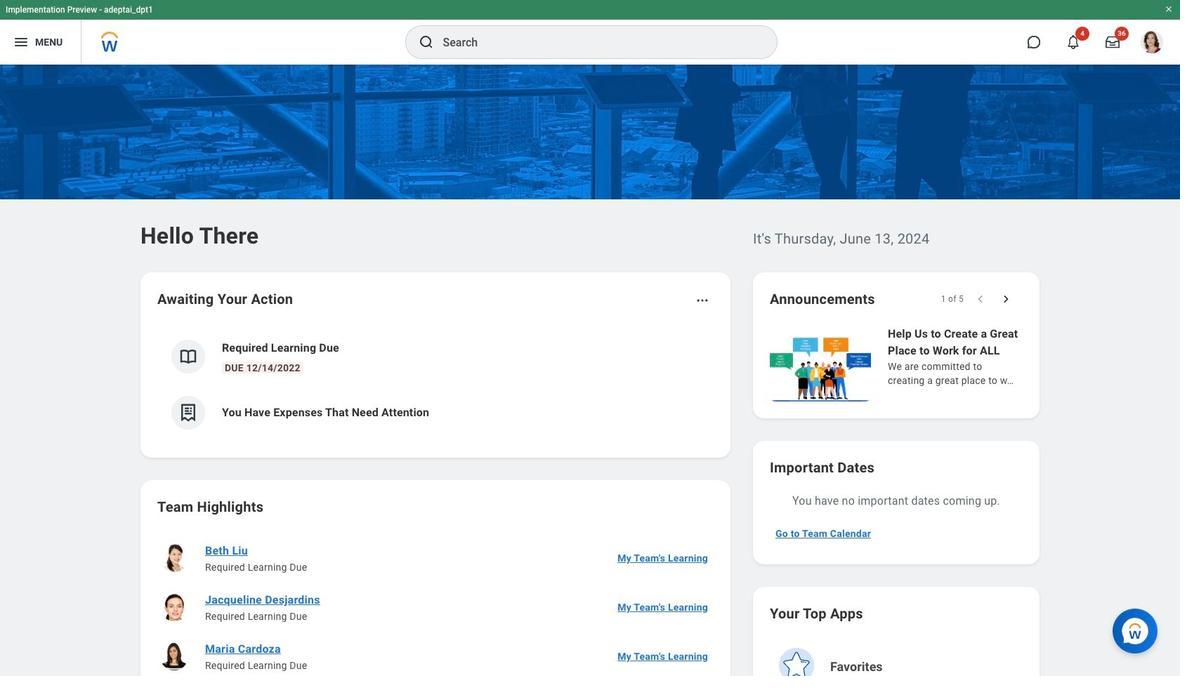 Task type: vqa. For each thing, say whether or not it's contained in the screenshot.
aim icon
no



Task type: describe. For each thing, give the bounding box(es) containing it.
book open image
[[178, 346, 199, 367]]

dashboard expenses image
[[178, 402, 199, 424]]

close environment banner image
[[1165, 5, 1173, 13]]

justify image
[[13, 34, 30, 51]]

notifications large image
[[1066, 35, 1080, 49]]

search image
[[418, 34, 434, 51]]

2 list from the top
[[157, 534, 714, 676]]

related actions image
[[695, 294, 709, 308]]



Task type: locate. For each thing, give the bounding box(es) containing it.
chevron left small image
[[974, 292, 988, 306]]

main content
[[0, 65, 1180, 676]]

inbox large image
[[1106, 35, 1120, 49]]

banner
[[0, 0, 1180, 65]]

0 vertical spatial list
[[157, 329, 714, 441]]

chevron right small image
[[999, 292, 1013, 306]]

1 vertical spatial list
[[157, 534, 714, 676]]

list
[[157, 329, 714, 441], [157, 534, 714, 676]]

status
[[941, 294, 964, 305]]

profile logan mcneil image
[[1141, 31, 1163, 56]]

1 list from the top
[[157, 329, 714, 441]]

Search Workday  search field
[[443, 27, 748, 58]]



